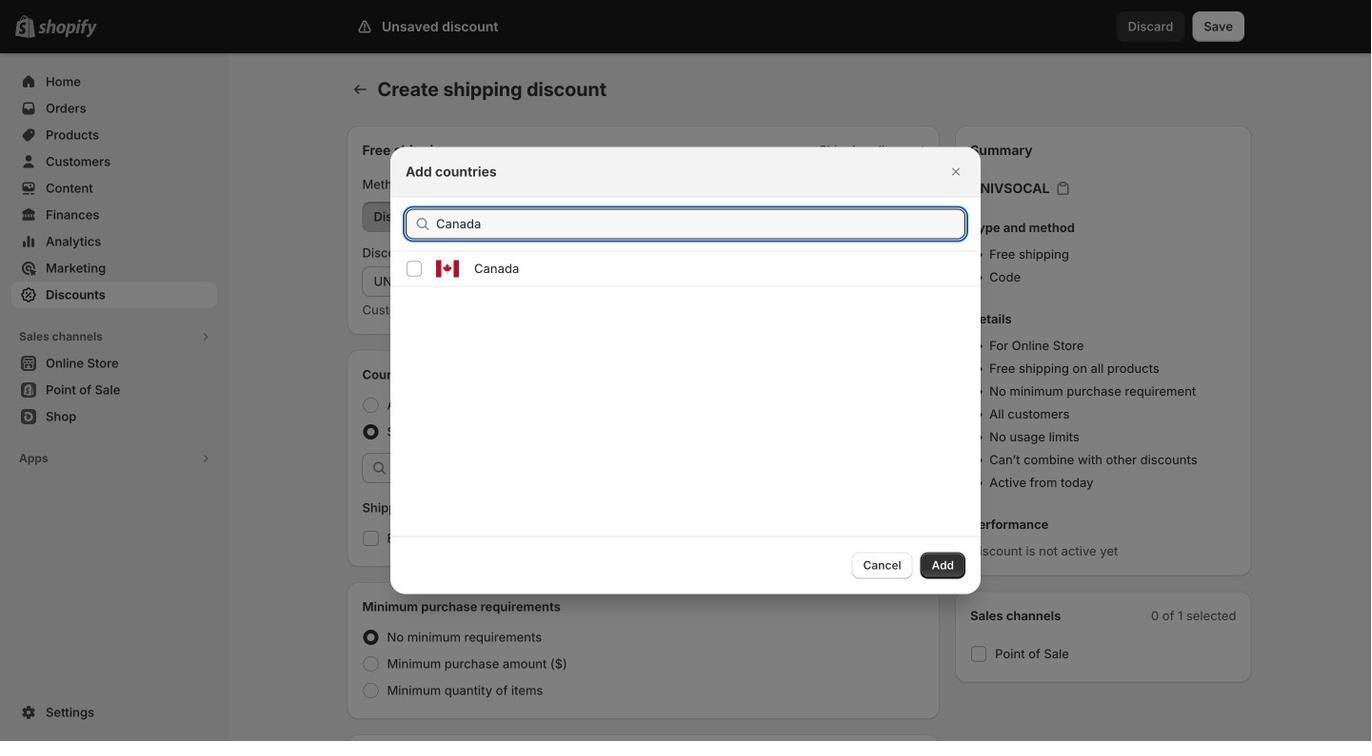 Task type: vqa. For each thing, say whether or not it's contained in the screenshot.
dialog
yes



Task type: locate. For each thing, give the bounding box(es) containing it.
dialog
[[0, 147, 1372, 595]]

shopify image
[[38, 19, 97, 38]]

Search countries text field
[[436, 209, 966, 240]]



